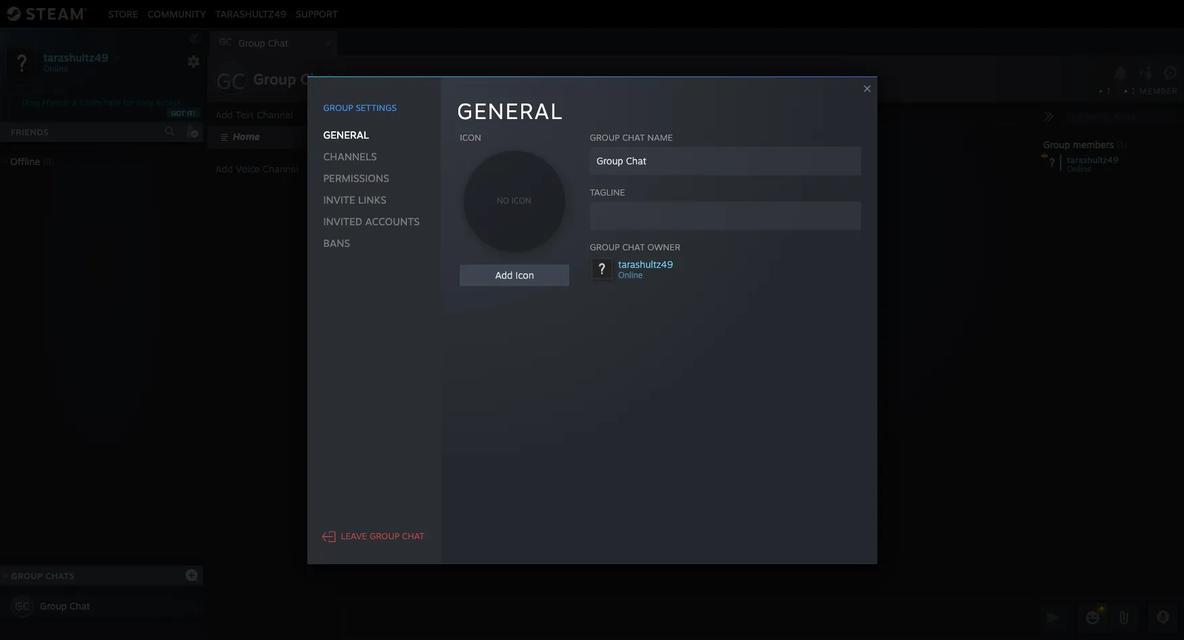 Task type: describe. For each thing, give the bounding box(es) containing it.
channel for add voice channel
[[263, 163, 299, 175]]

tarashultz49 up &
[[43, 50, 108, 64]]

easy
[[136, 98, 154, 108]]

accounts
[[365, 215, 420, 228]]

0 vertical spatial group chat
[[253, 70, 333, 88]]

1 member
[[1132, 86, 1178, 96]]

invite
[[323, 193, 355, 206]]

tarashultz49 down members
[[1067, 154, 1119, 165]]

no
[[497, 195, 509, 206]]

tarashultz49 online
[[1067, 154, 1119, 174]]

send special image
[[1116, 610, 1132, 626]]

channels
[[323, 150, 377, 163]]

home
[[233, 131, 260, 142]]

add a friend image
[[184, 124, 199, 139]]

access
[[156, 98, 181, 108]]

add icon button
[[460, 264, 570, 286]]

gc inside gc group chat
[[219, 36, 232, 47]]

chat down close this tab icon at top
[[300, 70, 333, 88]]

permissions
[[323, 172, 389, 185]]

invite a friend to this group chat image
[[1138, 64, 1155, 82]]

owner
[[648, 241, 681, 252]]

manage friends list settings image
[[187, 55, 200, 68]]

1 vertical spatial group chat
[[40, 601, 90, 612]]

1 vertical spatial friends
[[11, 127, 49, 137]]

invited accounts
[[323, 215, 420, 228]]

drag friends & chats here for easy access
[[22, 98, 181, 108]]

1 for 1
[[1107, 86, 1111, 96]]

submit image
[[1045, 609, 1063, 627]]

Filter by Name text field
[[1063, 108, 1179, 126]]

community link
[[143, 8, 211, 19]]

drag
[[22, 98, 40, 108]]

settings
[[356, 102, 397, 113]]

tagline
[[590, 187, 625, 197]]

17,
[[566, 120, 576, 128]]

bans
[[323, 237, 350, 250]]

friday,
[[509, 120, 529, 128]]

group chat name
[[590, 132, 673, 143]]

1 vertical spatial general
[[323, 128, 369, 141]]

tarashultz49 up gc group chat
[[216, 8, 286, 19]]

offline
[[10, 156, 40, 167]]

add for add icon
[[495, 269, 513, 281]]

1 vertical spatial gc
[[216, 68, 246, 95]]

add text channel
[[215, 109, 293, 121]]

tarashultz49 link
[[211, 8, 291, 19]]

members
[[1073, 139, 1114, 150]]

group settings
[[323, 102, 397, 113]]

add for add voice channel
[[215, 163, 233, 175]]

support link
[[291, 8, 343, 19]]

0 horizontal spatial chats
[[45, 571, 75, 582]]

add voice channel
[[215, 163, 299, 175]]

friday, november 17, 2023
[[509, 120, 595, 128]]

collapse member list image
[[1044, 111, 1054, 122]]

chat down group chats
[[70, 601, 90, 612]]

1 horizontal spatial general
[[457, 97, 563, 124]]



Task type: locate. For each thing, give the bounding box(es) containing it.
1 horizontal spatial 1
[[1132, 86, 1137, 96]]

1 vertical spatial online
[[618, 270, 643, 280]]

manage group chat settings image
[[1163, 66, 1181, 83]]

for
[[123, 98, 134, 108]]

close this tab image
[[322, 39, 335, 47]]

online down group members
[[1067, 164, 1092, 174]]

unpin channel list image
[[320, 106, 337, 123]]

gc
[[219, 36, 232, 47], [216, 68, 246, 95], [15, 600, 30, 614]]

online inside tarashultz49 online
[[1067, 164, 1092, 174]]

0 vertical spatial gc
[[219, 36, 232, 47]]

1 vertical spatial channel
[[263, 163, 299, 175]]

2 vertical spatial add
[[495, 269, 513, 281]]

chats right collapse chats list image
[[45, 571, 75, 582]]

chat left owner
[[622, 241, 645, 252]]

search my friends list image
[[164, 125, 176, 137]]

leave
[[341, 531, 367, 542]]

0 vertical spatial friends
[[42, 98, 70, 108]]

friends
[[42, 98, 70, 108], [11, 127, 49, 137]]

1 vertical spatial add
[[215, 163, 233, 175]]

gc down collapse chats list image
[[15, 600, 30, 614]]

group inside gc group chat
[[238, 37, 265, 49]]

0 horizontal spatial 1
[[1107, 86, 1111, 96]]

1
[[1107, 86, 1111, 96], [1132, 86, 1137, 96]]

icon for add
[[516, 269, 534, 281]]

1 left 'member'
[[1132, 86, 1137, 96]]

0 vertical spatial add
[[215, 109, 233, 121]]

general left 17,
[[457, 97, 563, 124]]

general
[[457, 97, 563, 124], [323, 128, 369, 141]]

None text field
[[347, 601, 1035, 635]]

1 up filter by name text box
[[1107, 86, 1111, 96]]

chats right &
[[80, 98, 102, 108]]

voice
[[236, 163, 260, 175]]

icon for no
[[512, 195, 531, 206]]

0 vertical spatial chats
[[80, 98, 102, 108]]

1 horizontal spatial online
[[1067, 164, 1092, 174]]

community
[[148, 8, 206, 19]]

collapse chats list image
[[0, 573, 16, 579]]

create a group chat image
[[185, 569, 198, 582]]

0 vertical spatial online
[[1067, 164, 1092, 174]]

0 vertical spatial general
[[457, 97, 563, 124]]

add for add text channel
[[215, 109, 233, 121]]

channel right the text
[[257, 109, 293, 121]]

2 vertical spatial gc
[[15, 600, 30, 614]]

0 vertical spatial channel
[[257, 109, 293, 121]]

gc group chat
[[219, 36, 289, 49]]

text
[[236, 109, 254, 121]]

group chat down close this tab icon at top
[[253, 70, 333, 88]]

0 horizontal spatial online
[[618, 270, 643, 280]]

here
[[104, 98, 121, 108]]

channel for add text channel
[[257, 109, 293, 121]]

support
[[296, 8, 338, 19]]

group chat down group chats
[[40, 601, 90, 612]]

store
[[108, 8, 138, 19]]

chat left name
[[622, 132, 645, 143]]

2 1 from the left
[[1132, 86, 1137, 96]]

add inside add icon button
[[495, 269, 513, 281]]

icon inside button
[[516, 269, 534, 281]]

chats
[[80, 98, 102, 108], [45, 571, 75, 582]]

1 horizontal spatial group chat
[[253, 70, 333, 88]]

add icon
[[495, 269, 534, 281]]

channel
[[257, 109, 293, 121], [263, 163, 299, 175]]

add
[[215, 109, 233, 121], [215, 163, 233, 175], [495, 269, 513, 281]]

friends left &
[[42, 98, 70, 108]]

None text field
[[590, 147, 861, 175], [590, 201, 861, 230], [590, 147, 861, 175], [590, 201, 861, 230]]

friends down drag
[[11, 127, 49, 137]]

chat down tarashultz49 'link'
[[268, 37, 289, 49]]

member
[[1140, 86, 1178, 96]]

group chats
[[11, 571, 75, 582]]

1 for 1 member
[[1132, 86, 1137, 96]]

icon
[[460, 132, 481, 143], [512, 195, 531, 206], [516, 269, 534, 281]]

1 1 from the left
[[1107, 86, 1111, 96]]

tarashultz49 down "group chat owner"
[[618, 258, 673, 270]]

1 horizontal spatial chats
[[80, 98, 102, 108]]

&
[[72, 98, 78, 108]]

0 horizontal spatial general
[[323, 128, 369, 141]]

2 vertical spatial icon
[[516, 269, 534, 281]]

november
[[531, 120, 564, 128]]

store link
[[104, 8, 143, 19]]

group chat owner
[[590, 241, 681, 252]]

no icon
[[497, 195, 531, 206]]

chat right leave
[[402, 531, 425, 542]]

channel right the voice
[[263, 163, 299, 175]]

group members
[[1044, 139, 1114, 150]]

0 vertical spatial icon
[[460, 132, 481, 143]]

name
[[648, 132, 673, 143]]

leave group chat
[[341, 531, 425, 542]]

chat inside gc group chat
[[268, 37, 289, 49]]

general up channels
[[323, 128, 369, 141]]

manage notification settings image
[[1112, 66, 1129, 81]]

group chat
[[253, 70, 333, 88], [40, 601, 90, 612]]

chat
[[268, 37, 289, 49], [300, 70, 333, 88], [622, 132, 645, 143], [622, 241, 645, 252], [402, 531, 425, 542], [70, 601, 90, 612]]

1 vertical spatial icon
[[512, 195, 531, 206]]

gc up the text
[[216, 68, 246, 95]]

invited
[[323, 215, 362, 228]]

0 horizontal spatial group chat
[[40, 601, 90, 612]]

tarashultz49
[[216, 8, 286, 19], [43, 50, 108, 64], [1067, 154, 1119, 165], [618, 258, 673, 270]]

1 vertical spatial chats
[[45, 571, 75, 582]]

online
[[1067, 164, 1092, 174], [618, 270, 643, 280]]

2023
[[577, 120, 595, 128]]

gc down tarashultz49 'link'
[[219, 36, 232, 47]]

online down "group chat owner"
[[618, 270, 643, 280]]

links
[[358, 193, 387, 206]]

group
[[238, 37, 265, 49], [253, 70, 296, 88], [323, 102, 353, 113], [590, 132, 620, 143], [1044, 139, 1071, 150], [590, 241, 620, 252], [370, 531, 400, 542], [11, 571, 43, 582], [40, 601, 67, 612]]

invite links
[[323, 193, 387, 206]]



Task type: vqa. For each thing, say whether or not it's contained in the screenshot.
the Invited
yes



